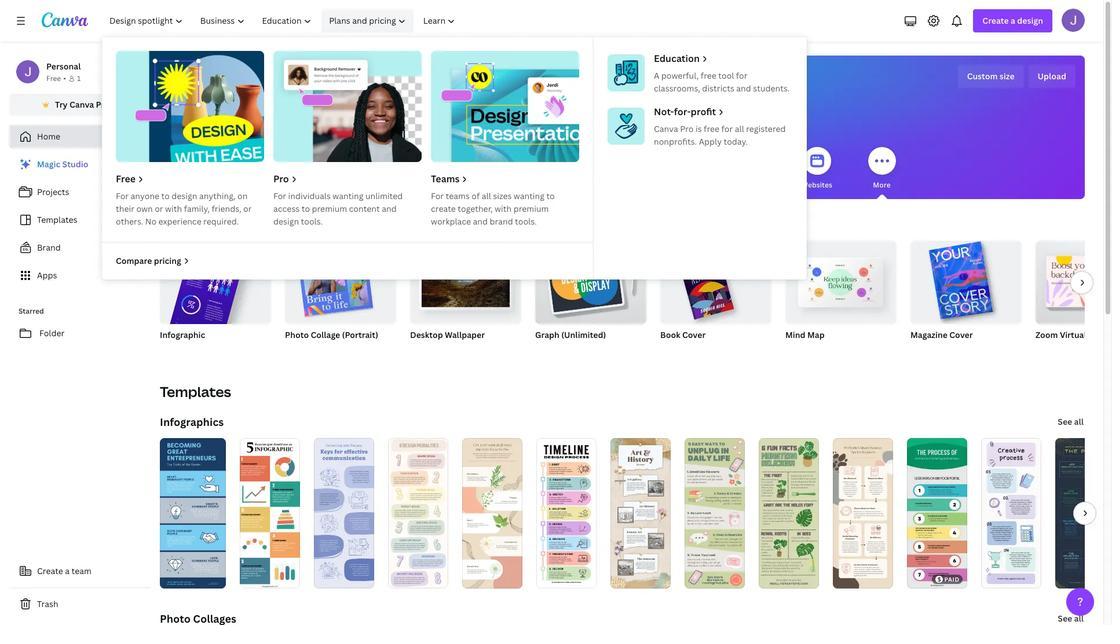 Task type: describe. For each thing, give the bounding box(es) containing it.
for for pro
[[273, 191, 286, 202]]

graph
[[535, 330, 559, 341]]

compare pricing
[[116, 255, 181, 266]]

px inside infographic 800 × 2000 px
[[201, 345, 209, 354]]

design inside dropdown button
[[1017, 15, 1043, 26]]

1 see all link from the top
[[1057, 411, 1085, 434]]

see all for 1st the see all link from the bottom of the page
[[1058, 613, 1084, 624]]

free for free •
[[46, 74, 61, 83]]

collage
[[311, 330, 340, 341]]

magazine cover group
[[910, 236, 1022, 356]]

infographic group
[[158, 233, 271, 380]]

family,
[[184, 203, 210, 214]]

(portrait)
[[342, 330, 378, 341]]

access
[[273, 203, 300, 214]]

a for team
[[65, 566, 70, 577]]

photo
[[285, 330, 309, 341]]

2 or from the left
[[243, 203, 252, 214]]

see for first the see all link from the top
[[1058, 416, 1072, 427]]

mind
[[785, 330, 805, 341]]

1 horizontal spatial pro
[[273, 173, 289, 185]]

zoom virtual background group
[[1036, 241, 1112, 356]]

create for create a team
[[37, 566, 63, 577]]

will
[[549, 69, 579, 94]]

infographics link
[[160, 415, 224, 429]]

1410 × 2250 px button
[[660, 344, 721, 356]]

graph (unlimited)
[[535, 330, 606, 341]]

infographic
[[160, 330, 205, 341]]

•
[[63, 74, 66, 83]]

book cover group
[[660, 241, 771, 356]]

is
[[696, 123, 702, 134]]

apply
[[699, 136, 722, 147]]

cover for book cover
[[682, 330, 706, 341]]

students.
[[753, 83, 790, 94]]

magic studio link
[[9, 153, 151, 176]]

home
[[37, 131, 60, 142]]

group for photo collage (portrait)
[[285, 241, 396, 324]]

to inside for anyone to design anything, on their own or with family, friends, or others. no experience required.
[[161, 191, 170, 202]]

group for zoom virtual backgr
[[1036, 241, 1112, 324]]

friends,
[[212, 203, 241, 214]]

for individuals wanting unlimited access to premium content and design tools.
[[273, 191, 403, 227]]

and inside dropdown button
[[352, 15, 367, 26]]

compare pricing link
[[116, 255, 190, 268]]

something
[[178, 218, 232, 232]]

districts
[[702, 83, 734, 94]]

apps
[[37, 270, 57, 281]]

folder
[[39, 328, 64, 339]]

create
[[431, 203, 456, 214]]

upload
[[1038, 71, 1066, 82]]

mind map
[[785, 330, 825, 341]]

free •
[[46, 74, 66, 83]]

2000
[[181, 345, 199, 354]]

new
[[235, 218, 256, 232]]

magic studio
[[37, 159, 88, 170]]

brand
[[490, 216, 513, 227]]

their
[[116, 203, 134, 214]]

projects link
[[9, 181, 151, 204]]

today?
[[684, 69, 749, 94]]

brand
[[37, 242, 61, 253]]

in
[[936, 345, 943, 354]]

teams
[[446, 191, 470, 202]]

canva inside try canva pro button
[[69, 99, 94, 110]]

2250
[[683, 345, 700, 354]]

try something new
[[160, 218, 256, 232]]

try for try something new
[[160, 218, 176, 232]]

nonprofits.
[[654, 136, 697, 147]]

more
[[873, 180, 891, 190]]

group for book cover
[[660, 241, 771, 324]]

11
[[927, 345, 935, 354]]

and inside for teams of all sizes wanting to create together, with premium workplace and brand tools.
[[473, 216, 488, 227]]

1 horizontal spatial templates
[[160, 382, 231, 401]]

websites button
[[802, 139, 832, 199]]

try canva pro
[[55, 99, 109, 110]]

book
[[660, 330, 680, 341]]

try for try canva pro
[[55, 99, 68, 110]]

create for create a design
[[983, 15, 1009, 26]]

list containing magic studio
[[9, 153, 151, 287]]

tools. inside for teams of all sizes wanting to create together, with premium workplace and brand tools.
[[515, 216, 537, 227]]

mind map group
[[785, 236, 897, 356]]

plans and pricing button
[[322, 9, 414, 32]]

home link
[[9, 125, 151, 148]]

together,
[[458, 203, 493, 214]]

magazine cover 8.5 × 11 in
[[910, 330, 973, 354]]

infographics
[[160, 415, 224, 429]]

of
[[472, 191, 480, 202]]

experience
[[158, 216, 201, 227]]

a powerful, free tool for classrooms, districts and students.
[[654, 70, 790, 94]]

websites
[[802, 180, 832, 190]]

docs
[[419, 180, 436, 190]]

and inside the for individuals wanting unlimited access to premium content and design tools.
[[382, 203, 397, 214]]

own
[[136, 203, 153, 214]]

profit
[[691, 105, 716, 118]]



Task type: vqa. For each thing, say whether or not it's contained in the screenshot.
soften
no



Task type: locate. For each thing, give the bounding box(es) containing it.
free
[[701, 70, 716, 81], [704, 123, 719, 134]]

pricing
[[369, 15, 396, 26], [154, 255, 181, 266]]

required.
[[203, 216, 239, 227]]

group for desktop wallpaper
[[410, 241, 521, 324]]

2 see all link from the top
[[1057, 608, 1085, 626]]

group for mind map
[[785, 236, 897, 324]]

design inside for anyone to design anything, on their own or with family, friends, or others. no experience required.
[[172, 191, 197, 202]]

photo collage (portrait) group
[[285, 241, 396, 356]]

0 horizontal spatial try
[[55, 99, 68, 110]]

a inside dropdown button
[[1011, 15, 1015, 26]]

or
[[155, 203, 163, 214], [243, 203, 252, 214]]

studio
[[62, 159, 88, 170]]

design left jacob simon icon
[[1017, 15, 1043, 26]]

1 horizontal spatial for
[[736, 70, 748, 81]]

None search field
[[449, 108, 796, 131]]

0 horizontal spatial pricing
[[154, 255, 181, 266]]

canva inside canva pro is free for all registered nonprofits. apply today.
[[654, 123, 678, 134]]

for for not-for-profit
[[721, 123, 733, 134]]

to right anyone
[[161, 191, 170, 202]]

1 premium from the left
[[312, 203, 347, 214]]

pro
[[96, 99, 109, 110], [680, 123, 694, 134], [273, 173, 289, 185]]

no
[[145, 216, 156, 227]]

0 vertical spatial free
[[46, 74, 61, 83]]

create up custom size
[[983, 15, 1009, 26]]

1 with from the left
[[165, 203, 182, 214]]

sizes
[[493, 191, 512, 202]]

px inside book cover 1410 × 2250 px
[[702, 345, 709, 354]]

free left '•'
[[46, 74, 61, 83]]

free for free
[[116, 173, 136, 185]]

× right '800'
[[176, 345, 179, 354]]

a for design
[[1011, 15, 1015, 26]]

1 vertical spatial create
[[37, 566, 63, 577]]

to inside for teams of all sizes wanting to create together, with premium workplace and brand tools.
[[546, 191, 555, 202]]

pro inside button
[[96, 99, 109, 110]]

free inside "a powerful, free tool for classrooms, districts and students."
[[701, 70, 716, 81]]

powerful,
[[661, 70, 699, 81]]

for for teams
[[431, 191, 444, 202]]

desktop
[[410, 330, 443, 341]]

2 see from the top
[[1058, 613, 1072, 624]]

top level navigation element
[[102, 9, 807, 280]]

1
[[77, 74, 81, 83]]

graph (unlimited) group
[[535, 241, 646, 356]]

folder link
[[9, 322, 151, 345]]

projects
[[37, 187, 69, 198]]

1 horizontal spatial ×
[[678, 345, 682, 354]]

a inside button
[[65, 566, 70, 577]]

tools. right brand
[[515, 216, 537, 227]]

or right the own
[[155, 203, 163, 214]]

1 cover from the left
[[682, 330, 706, 341]]

try down '•'
[[55, 99, 68, 110]]

plans and pricing menu
[[102, 37, 807, 280]]

1 horizontal spatial cover
[[949, 330, 973, 341]]

with inside for anyone to design anything, on their own or with family, friends, or others. no experience required.
[[165, 203, 182, 214]]

create inside dropdown button
[[983, 15, 1009, 26]]

try inside button
[[55, 99, 68, 110]]

for inside canva pro is free for all registered nonprofits. apply today.
[[721, 123, 733, 134]]

and right 'districts'
[[736, 83, 751, 94]]

1 vertical spatial for
[[721, 123, 733, 134]]

design up not-
[[621, 69, 680, 94]]

1 horizontal spatial to
[[302, 203, 310, 214]]

1 tools. from the left
[[301, 216, 323, 227]]

apps link
[[9, 264, 151, 287]]

tools.
[[301, 216, 323, 227], [515, 216, 537, 227]]

custom size
[[967, 71, 1014, 82]]

0 horizontal spatial for
[[721, 123, 733, 134]]

1 vertical spatial see all link
[[1057, 608, 1085, 626]]

0 vertical spatial canva
[[69, 99, 94, 110]]

group for infographic
[[158, 233, 271, 380]]

registered
[[746, 123, 786, 134]]

teams
[[431, 173, 460, 185]]

3 for from the left
[[431, 191, 444, 202]]

0 vertical spatial pro
[[96, 99, 109, 110]]

a
[[1011, 15, 1015, 26], [65, 566, 70, 577]]

× inside the magazine cover 8.5 × 11 in
[[922, 345, 926, 354]]

desktop wallpaper
[[410, 330, 485, 341]]

1 horizontal spatial with
[[495, 203, 512, 214]]

× for book cover
[[678, 345, 682, 354]]

not-
[[654, 105, 674, 118]]

design
[[1017, 15, 1043, 26], [621, 69, 680, 94], [172, 191, 197, 202], [273, 216, 299, 227]]

tools. down individuals
[[301, 216, 323, 227]]

templates
[[37, 214, 77, 225], [160, 382, 231, 401]]

and right plans at the top left of page
[[352, 15, 367, 26]]

unlimited
[[365, 191, 403, 202]]

for for education
[[736, 70, 748, 81]]

0 horizontal spatial canva
[[69, 99, 94, 110]]

1 horizontal spatial canva
[[654, 123, 678, 134]]

wanting right sizes
[[514, 191, 544, 202]]

a
[[654, 70, 659, 81]]

for right tool
[[736, 70, 748, 81]]

0 horizontal spatial free
[[46, 74, 61, 83]]

for inside the for individuals wanting unlimited access to premium content and design tools.
[[273, 191, 286, 202]]

0 vertical spatial pricing
[[369, 15, 396, 26]]

starred
[[19, 306, 44, 316]]

or down "on"
[[243, 203, 252, 214]]

not-for-profit
[[654, 105, 716, 118]]

for up create
[[431, 191, 444, 202]]

list
[[9, 153, 151, 287]]

cover right the magazine
[[949, 330, 973, 341]]

premium down individuals
[[312, 203, 347, 214]]

wanting
[[333, 191, 363, 202], [514, 191, 544, 202]]

templates up 'infographics' link
[[160, 382, 231, 401]]

0 horizontal spatial wanting
[[333, 191, 363, 202]]

1 vertical spatial see all
[[1058, 613, 1084, 624]]

pricing right plans at the top left of page
[[369, 15, 396, 26]]

1 see from the top
[[1058, 416, 1072, 427]]

pricing inside dropdown button
[[369, 15, 396, 26]]

free inside plans and pricing menu
[[116, 173, 136, 185]]

brand link
[[9, 236, 151, 259]]

a up size
[[1011, 15, 1015, 26]]

see all link
[[1057, 411, 1085, 434], [1057, 608, 1085, 626]]

2 horizontal spatial pro
[[680, 123, 694, 134]]

to
[[161, 191, 170, 202], [546, 191, 555, 202], [302, 203, 310, 214]]

pro inside canva pro is free for all registered nonprofits. apply today.
[[680, 123, 694, 134]]

wanting up "content"
[[333, 191, 363, 202]]

personal
[[46, 61, 81, 72]]

book cover 1410 × 2250 px
[[660, 330, 709, 354]]

× inside infographic 800 × 2000 px
[[176, 345, 179, 354]]

desktop wallpaper group
[[410, 241, 521, 356]]

0 horizontal spatial templates
[[37, 214, 77, 225]]

1 or from the left
[[155, 203, 163, 214]]

0 horizontal spatial with
[[165, 203, 182, 214]]

on
[[237, 191, 248, 202]]

px right 2000
[[201, 345, 209, 354]]

1 px from the left
[[201, 345, 209, 354]]

2 for from the left
[[273, 191, 286, 202]]

px right 2250
[[702, 345, 709, 354]]

tool
[[718, 70, 734, 81]]

for inside for anyone to design anything, on their own or with family, friends, or others. no experience required.
[[116, 191, 129, 202]]

upload button
[[1028, 65, 1076, 88]]

trash
[[37, 599, 58, 610]]

2 px from the left
[[702, 345, 709, 354]]

1 horizontal spatial px
[[702, 345, 709, 354]]

free inside canva pro is free for all registered nonprofits. apply today.
[[704, 123, 719, 134]]

pricing right compare
[[154, 255, 181, 266]]

with up experience
[[165, 203, 182, 214]]

premium inside for teams of all sizes wanting to create together, with premium workplace and brand tools.
[[514, 203, 549, 214]]

1 vertical spatial pro
[[680, 123, 694, 134]]

1 see all from the top
[[1058, 416, 1084, 427]]

0 vertical spatial a
[[1011, 15, 1015, 26]]

0 vertical spatial create
[[983, 15, 1009, 26]]

for up access
[[273, 191, 286, 202]]

templates down the projects
[[37, 214, 77, 225]]

tools. inside the for individuals wanting unlimited access to premium content and design tools.
[[301, 216, 323, 227]]

paid
[[944, 576, 960, 584]]

free up apply
[[704, 123, 719, 134]]

1 horizontal spatial create
[[983, 15, 1009, 26]]

plans
[[329, 15, 350, 26]]

infographic 800 × 2000 px
[[160, 330, 209, 354]]

pricing inside 'link'
[[154, 255, 181, 266]]

0 horizontal spatial premium
[[312, 203, 347, 214]]

0 horizontal spatial or
[[155, 203, 163, 214]]

try canva pro button
[[9, 94, 151, 116]]

for for free
[[116, 191, 129, 202]]

custom size button
[[958, 65, 1024, 88]]

0 vertical spatial free
[[701, 70, 716, 81]]

free up anyone
[[116, 173, 136, 185]]

for-
[[674, 105, 691, 118]]

1 horizontal spatial premium
[[514, 203, 549, 214]]

for
[[736, 70, 748, 81], [721, 123, 733, 134]]

0 horizontal spatial cover
[[682, 330, 706, 341]]

with inside for teams of all sizes wanting to create together, with premium workplace and brand tools.
[[495, 203, 512, 214]]

8.5
[[910, 345, 921, 354]]

premium inside the for individuals wanting unlimited access to premium content and design tools.
[[312, 203, 347, 214]]

1 vertical spatial a
[[65, 566, 70, 577]]

create inside button
[[37, 566, 63, 577]]

× left 11
[[922, 345, 926, 354]]

2 horizontal spatial ×
[[922, 345, 926, 354]]

folder button
[[9, 322, 151, 345]]

1 for from the left
[[116, 191, 129, 202]]

1 horizontal spatial try
[[160, 218, 176, 232]]

with down sizes
[[495, 203, 512, 214]]

1 horizontal spatial for
[[273, 191, 286, 202]]

× for magazine cover
[[922, 345, 926, 354]]

3 × from the left
[[922, 345, 926, 354]]

premium right together,
[[514, 203, 549, 214]]

more button
[[868, 139, 896, 199]]

wallpaper
[[445, 330, 485, 341]]

wanting inside the for individuals wanting unlimited access to premium content and design tools.
[[333, 191, 363, 202]]

1 wanting from the left
[[333, 191, 363, 202]]

0 horizontal spatial tools.
[[301, 216, 323, 227]]

premium
[[312, 203, 347, 214], [514, 203, 549, 214]]

individuals
[[288, 191, 331, 202]]

magazine
[[910, 330, 948, 341]]

1 horizontal spatial or
[[243, 203, 252, 214]]

see for 1st the see all link from the bottom of the page
[[1058, 613, 1072, 624]]

1 × from the left
[[176, 345, 179, 354]]

canva down 1 at left top
[[69, 99, 94, 110]]

1 horizontal spatial pricing
[[369, 15, 396, 26]]

all inside for teams of all sizes wanting to create together, with premium workplace and brand tools.
[[482, 191, 491, 202]]

canva up nonprofits. on the top right
[[654, 123, 678, 134]]

1 horizontal spatial a
[[1011, 15, 1015, 26]]

0 vertical spatial see all
[[1058, 416, 1084, 427]]

free up 'districts'
[[701, 70, 716, 81]]

0 vertical spatial try
[[55, 99, 68, 110]]

for up the their
[[116, 191, 129, 202]]

2 tools. from the left
[[515, 216, 537, 227]]

1 horizontal spatial tools.
[[515, 216, 537, 227]]

plans and pricing
[[329, 15, 396, 26]]

0 vertical spatial see
[[1058, 416, 1072, 427]]

to down individuals
[[302, 203, 310, 214]]

see all for first the see all link from the top
[[1058, 416, 1084, 427]]

× right 1410
[[678, 345, 682, 354]]

with for teams
[[495, 203, 512, 214]]

2 vertical spatial pro
[[273, 173, 289, 185]]

compare
[[116, 255, 152, 266]]

2 horizontal spatial for
[[431, 191, 444, 202]]

0 vertical spatial see all link
[[1057, 411, 1085, 434]]

templates link
[[9, 209, 151, 232]]

workplace
[[431, 216, 471, 227]]

1 vertical spatial pricing
[[154, 255, 181, 266]]

design up family,
[[172, 191, 197, 202]]

0 horizontal spatial pro
[[96, 99, 109, 110]]

team
[[72, 566, 91, 577]]

for up today.
[[721, 123, 733, 134]]

to inside the for individuals wanting unlimited access to premium content and design tools.
[[302, 203, 310, 214]]

to right sizes
[[546, 191, 555, 202]]

virtual
[[1060, 330, 1086, 341]]

group for graph (unlimited)
[[535, 241, 646, 324]]

others.
[[116, 216, 143, 227]]

create left team
[[37, 566, 63, 577]]

2 wanting from the left
[[514, 191, 544, 202]]

try right no
[[160, 218, 176, 232]]

0 horizontal spatial a
[[65, 566, 70, 577]]

and inside "a powerful, free tool for classrooms, districts and students."
[[736, 83, 751, 94]]

1 vertical spatial try
[[160, 218, 176, 232]]

2 premium from the left
[[514, 203, 549, 214]]

zoom
[[1036, 330, 1058, 341]]

docs button
[[414, 139, 442, 199]]

1 vertical spatial templates
[[160, 382, 231, 401]]

design down access
[[273, 216, 299, 227]]

today.
[[724, 136, 748, 147]]

for inside "a powerful, free tool for classrooms, districts and students."
[[736, 70, 748, 81]]

2 × from the left
[[678, 345, 682, 354]]

canva
[[69, 99, 94, 110], [654, 123, 678, 134]]

2 cover from the left
[[949, 330, 973, 341]]

jacob simon image
[[1062, 9, 1085, 32]]

cover inside book cover 1410 × 2250 px
[[682, 330, 706, 341]]

pro up home link
[[96, 99, 109, 110]]

pro up access
[[273, 173, 289, 185]]

8.5 × 11 in button
[[910, 344, 954, 356]]

canva pro is free for all registered nonprofits. apply today.
[[654, 123, 786, 147]]

0 horizontal spatial ×
[[176, 345, 179, 354]]

for inside for teams of all sizes wanting to create together, with premium workplace and brand tools.
[[431, 191, 444, 202]]

2 see all from the top
[[1058, 613, 1084, 624]]

0 horizontal spatial px
[[201, 345, 209, 354]]

1 horizontal spatial free
[[116, 173, 136, 185]]

group for magazine cover
[[910, 236, 1022, 324]]

see all
[[1058, 416, 1084, 427], [1058, 613, 1084, 624]]

0 horizontal spatial create
[[37, 566, 63, 577]]

cover up 2250
[[682, 330, 706, 341]]

1 horizontal spatial wanting
[[514, 191, 544, 202]]

cover inside the magazine cover 8.5 × 11 in
[[949, 330, 973, 341]]

0 vertical spatial for
[[736, 70, 748, 81]]

0 horizontal spatial for
[[116, 191, 129, 202]]

× inside book cover 1410 × 2250 px
[[678, 345, 682, 354]]

a left team
[[65, 566, 70, 577]]

magic
[[37, 159, 60, 170]]

2 with from the left
[[495, 203, 512, 214]]

and down together,
[[473, 216, 488, 227]]

all inside canva pro is free for all registered nonprofits. apply today.
[[735, 123, 744, 134]]

group
[[158, 233, 271, 380], [785, 236, 897, 324], [910, 236, 1022, 324], [285, 241, 396, 324], [410, 241, 521, 324], [535, 241, 646, 324], [660, 241, 771, 324], [1036, 241, 1112, 324]]

1 vertical spatial see
[[1058, 613, 1072, 624]]

2 horizontal spatial to
[[546, 191, 555, 202]]

cover for magazine cover
[[949, 330, 973, 341]]

1 vertical spatial free
[[704, 123, 719, 134]]

create a team
[[37, 566, 91, 577]]

1 vertical spatial free
[[116, 173, 136, 185]]

zoom virtual backgr
[[1036, 330, 1112, 341]]

what will you design today?
[[496, 69, 749, 94]]

wanting inside for teams of all sizes wanting to create together, with premium workplace and brand tools.
[[514, 191, 544, 202]]

1 vertical spatial canva
[[654, 123, 678, 134]]

photo collage (portrait)
[[285, 330, 378, 341]]

custom
[[967, 71, 998, 82]]

and
[[352, 15, 367, 26], [736, 83, 751, 94], [382, 203, 397, 214], [473, 216, 488, 227]]

0 vertical spatial templates
[[37, 214, 77, 225]]

pro left is
[[680, 123, 694, 134]]

anyone
[[131, 191, 159, 202]]

design inside the for individuals wanting unlimited access to premium content and design tools.
[[273, 216, 299, 227]]

1410
[[660, 345, 677, 354]]

and down unlimited
[[382, 203, 397, 214]]

0 horizontal spatial to
[[161, 191, 170, 202]]

with for free
[[165, 203, 182, 214]]



